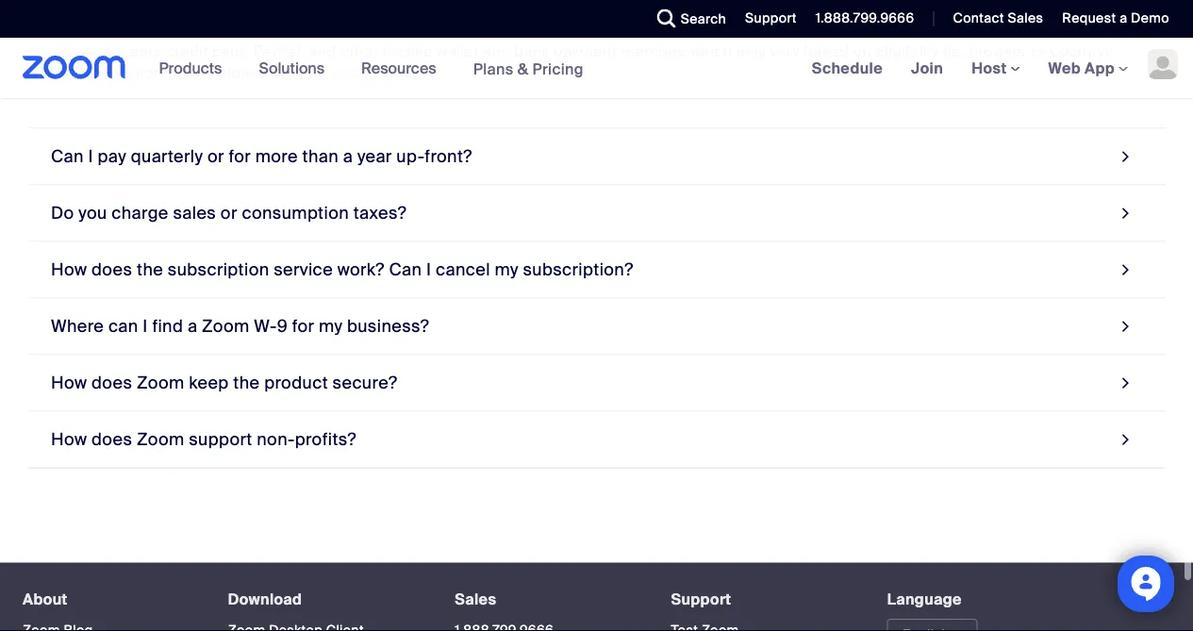 Task type: describe. For each thing, give the bounding box(es) containing it.
resources button
[[361, 38, 445, 98]]

join link
[[897, 38, 958, 98]]

&
[[518, 59, 529, 79]]

sales
[[173, 202, 216, 224]]

pricing
[[533, 59, 584, 79]]

mobile
[[383, 41, 433, 61]]

secure?
[[333, 372, 398, 394]]

up-
[[397, 146, 425, 167]]

other
[[340, 41, 379, 61]]

meetings navigation
[[798, 38, 1194, 100]]

right image inside "how does zoom support non-profits?" dropdown button
[[1118, 427, 1135, 452]]

the inside how does zoom keep the product secure? dropdown button
[[233, 372, 260, 394]]

profits?
[[295, 429, 357, 451]]

support article link
[[332, 63, 439, 83]]

contact
[[953, 9, 1005, 27]]

visit
[[271, 63, 300, 83]]

schedule link
[[798, 38, 897, 98]]

2 and from the left
[[483, 41, 511, 61]]

for inside dropdown button
[[229, 146, 251, 167]]

taxes?
[[354, 202, 407, 224]]

article
[[393, 63, 439, 83]]

solutions button
[[259, 38, 333, 98]]

cancel
[[436, 259, 490, 281]]

pay
[[98, 146, 126, 167]]

consumption
[[242, 202, 349, 224]]

for inside dropdown button
[[292, 316, 314, 337]]

resources
[[361, 58, 437, 78]]

how for how does the subscription service work? can i cancel my subscription?
[[51, 259, 87, 281]]

support article .
[[332, 63, 443, 83]]

right image for secure?
[[1118, 370, 1135, 396]]

about link
[[23, 589, 68, 609]]

accepts
[[103, 41, 162, 61]]

plans
[[473, 59, 514, 79]]

zoom accepts credit card, paypal, and other mobile wallet and bank payment methods which may vary based on eligibility (ie. browser or country). for more information, please visit our
[[57, 41, 1114, 83]]

solutions
[[259, 58, 325, 78]]

tab list containing can i pay quarterly or for more than a year up-front?
[[28, 0, 1165, 468]]

which
[[690, 41, 732, 61]]

quarterly
[[131, 146, 203, 167]]

profile picture image
[[1148, 49, 1178, 79]]

1 vertical spatial sales
[[455, 589, 497, 609]]

zoom inside where can i find a zoom w-9 for my business? dropdown button
[[202, 316, 250, 337]]

(ie.
[[944, 41, 965, 61]]

does for how does the subscription service work? can i cancel my subscription?
[[92, 259, 132, 281]]

payment
[[554, 41, 617, 61]]

product
[[264, 372, 328, 394]]

bank
[[514, 41, 550, 61]]

plans & pricing
[[473, 59, 584, 79]]

credit
[[166, 41, 208, 61]]

1 and from the left
[[309, 41, 336, 61]]

host button
[[972, 58, 1020, 78]]

eligibility
[[876, 41, 940, 61]]

support inside dropdown button
[[189, 429, 253, 451]]

banner containing products
[[0, 38, 1194, 100]]

our
[[304, 63, 328, 83]]

browser
[[969, 41, 1028, 61]]

front?
[[425, 146, 472, 167]]

year
[[358, 146, 392, 167]]

can i pay quarterly or for more than a year up-front?
[[51, 146, 472, 167]]

main content containing can i pay quarterly or for more than a year up-front?
[[0, 0, 1194, 563]]

download
[[228, 589, 302, 609]]

w-
[[254, 316, 277, 337]]

request
[[1063, 9, 1117, 27]]

charge
[[112, 202, 169, 224]]

subscription
[[168, 259, 269, 281]]

language
[[888, 589, 962, 609]]

business?
[[347, 316, 430, 337]]

download link
[[228, 589, 302, 609]]

methods
[[621, 41, 686, 61]]

card,
[[212, 41, 249, 61]]

right image for can i pay quarterly or for more than a year up-front?
[[1118, 144, 1135, 169]]

0 vertical spatial can
[[51, 146, 84, 167]]

how does zoom support non-profits? button
[[28, 412, 1165, 468]]

or for do you charge sales or consumption taxes?
[[221, 202, 238, 224]]

search button
[[643, 0, 731, 38]]

join
[[912, 58, 944, 78]]

do you charge sales or consumption taxes? button
[[28, 185, 1165, 242]]

how for how does zoom keep the product secure?
[[51, 372, 87, 394]]

about
[[23, 589, 68, 609]]

schedule
[[812, 58, 883, 78]]

zoom inside how does zoom keep the product secure? dropdown button
[[137, 372, 185, 394]]

can i pay quarterly or for more than a year up-front? button
[[28, 129, 1165, 185]]

0 vertical spatial i
[[88, 146, 93, 167]]

my for business?
[[319, 316, 343, 337]]

how for how does zoom support non-profits?
[[51, 429, 87, 451]]

where can i find a zoom w-9 for my business?
[[51, 316, 430, 337]]

how does the subscription service work? can i cancel my subscription?
[[51, 259, 634, 281]]

demo
[[1131, 9, 1170, 27]]

0 vertical spatial support
[[745, 9, 797, 27]]

does for how does zoom support non-profits?
[[92, 429, 132, 451]]

subscription?
[[523, 259, 634, 281]]



Task type: vqa. For each thing, say whether or not it's contained in the screenshot.
application
no



Task type: locate. For each thing, give the bounding box(es) containing it.
1 horizontal spatial i
[[143, 316, 148, 337]]

and up our
[[309, 41, 336, 61]]

vary
[[770, 41, 800, 61]]

9
[[277, 316, 288, 337]]

work?
[[338, 259, 385, 281]]

a inside dropdown button
[[188, 316, 198, 337]]

more right for
[[84, 63, 123, 83]]

zoom logo image
[[23, 56, 126, 79]]

service
[[274, 259, 333, 281]]

2 vertical spatial right image
[[1118, 314, 1135, 339]]

1 vertical spatial does
[[92, 372, 132, 394]]

1.888.799.9666
[[816, 9, 915, 27]]

support down other
[[332, 63, 389, 83]]

my for subscription?
[[495, 259, 519, 281]]

and
[[309, 41, 336, 61], [483, 41, 511, 61]]

more
[[84, 63, 123, 83], [255, 146, 298, 167]]

my right 9
[[319, 316, 343, 337]]

2 vertical spatial i
[[143, 316, 148, 337]]

0 vertical spatial or
[[1032, 41, 1047, 61]]

zoom up for
[[57, 41, 99, 61]]

right image inside where can i find a zoom w-9 for my business? dropdown button
[[1118, 314, 1135, 339]]

or
[[1032, 41, 1047, 61], [208, 146, 224, 167], [221, 202, 238, 224]]

right image for where can i find a zoom w-9 for my business?
[[1118, 314, 1135, 339]]

non-
[[257, 429, 295, 451]]

0 vertical spatial the
[[137, 259, 163, 281]]

0 horizontal spatial for
[[229, 146, 251, 167]]

zoom
[[57, 41, 99, 61], [202, 316, 250, 337], [137, 372, 185, 394], [137, 429, 185, 451]]

2 horizontal spatial a
[[1120, 9, 1128, 27]]

product information navigation
[[145, 38, 598, 100]]

my inside dropdown button
[[319, 316, 343, 337]]

app
[[1085, 58, 1115, 78]]

support link
[[731, 0, 802, 38], [745, 9, 797, 27], [671, 589, 732, 609]]

right image
[[1118, 200, 1135, 226], [1118, 370, 1135, 396], [1118, 427, 1135, 452]]

i inside dropdown button
[[143, 316, 148, 337]]

0 vertical spatial support
[[332, 63, 389, 83]]

right image
[[1118, 144, 1135, 169], [1118, 257, 1135, 283], [1118, 314, 1135, 339]]

can right work?
[[389, 259, 422, 281]]

the right keep
[[233, 372, 260, 394]]

can
[[108, 316, 138, 337]]

1 vertical spatial more
[[255, 146, 298, 167]]

2 vertical spatial a
[[188, 316, 198, 337]]

how does the subscription service work? can i cancel my subscription? button
[[28, 242, 1165, 299]]

or right the sales on the left top of the page
[[221, 202, 238, 224]]

a left demo on the right of page
[[1120, 9, 1128, 27]]

1 horizontal spatial can
[[389, 259, 422, 281]]

the inside 'how does the subscription service work? can i cancel my subscription?' dropdown button
[[137, 259, 163, 281]]

or inside 'zoom accepts credit card, paypal, and other mobile wallet and bank payment methods which may vary based on eligibility (ie. browser or country). for more information, please visit our'
[[1032, 41, 1047, 61]]

how
[[51, 259, 87, 281], [51, 372, 87, 394], [51, 429, 87, 451]]

find
[[152, 316, 183, 337]]

right image for how does the subscription service work? can i cancel my subscription?
[[1118, 257, 1135, 283]]

i left the pay
[[88, 146, 93, 167]]

sales
[[1008, 9, 1044, 27], [455, 589, 497, 609]]

can left the pay
[[51, 146, 84, 167]]

0 vertical spatial right image
[[1118, 144, 1135, 169]]

how does zoom support non-profits?
[[51, 429, 357, 451]]

3 how from the top
[[51, 429, 87, 451]]

products
[[159, 58, 222, 78]]

support
[[745, 9, 797, 27], [671, 589, 732, 609]]

1 does from the top
[[92, 259, 132, 281]]

0 horizontal spatial can
[[51, 146, 84, 167]]

contact sales link
[[939, 0, 1049, 38], [953, 9, 1044, 27]]

a inside dropdown button
[[343, 146, 353, 167]]

1 horizontal spatial support
[[332, 63, 389, 83]]

for
[[57, 63, 81, 83]]

2 how from the top
[[51, 372, 87, 394]]

0 horizontal spatial support
[[189, 429, 253, 451]]

0 vertical spatial my
[[495, 259, 519, 281]]

right image inside 'how does the subscription service work? can i cancel my subscription?' dropdown button
[[1118, 257, 1135, 283]]

than
[[302, 146, 339, 167]]

zoom inside "how does zoom support non-profits?" dropdown button
[[137, 429, 185, 451]]

or left web at top right
[[1032, 41, 1047, 61]]

2 vertical spatial does
[[92, 429, 132, 451]]

2 does from the top
[[92, 372, 132, 394]]

a left year at the top left of the page
[[343, 146, 353, 167]]

2 horizontal spatial i
[[426, 259, 431, 281]]

2 vertical spatial how
[[51, 429, 87, 451]]

0 horizontal spatial a
[[188, 316, 198, 337]]

for up the do you charge sales or consumption taxes?
[[229, 146, 251, 167]]

does inside "how does zoom support non-profits?" dropdown button
[[92, 429, 132, 451]]

does for how does zoom keep the product secure?
[[92, 372, 132, 394]]

i left cancel
[[426, 259, 431, 281]]

2 vertical spatial right image
[[1118, 427, 1135, 452]]

2 vertical spatial or
[[221, 202, 238, 224]]

how does zoom keep the product secure?
[[51, 372, 398, 394]]

more left than
[[255, 146, 298, 167]]

3 right image from the top
[[1118, 314, 1135, 339]]

zoom left the w-
[[202, 316, 250, 337]]

where can i find a zoom w-9 for my business? button
[[28, 299, 1165, 355]]

information,
[[127, 63, 214, 83]]

1 vertical spatial can
[[389, 259, 422, 281]]

and left the &
[[483, 41, 511, 61]]

where
[[51, 316, 104, 337]]

country).
[[1051, 41, 1114, 61]]

or right 'quarterly'
[[208, 146, 224, 167]]

the
[[137, 259, 163, 281], [233, 372, 260, 394]]

host
[[972, 58, 1011, 78]]

1 vertical spatial my
[[319, 316, 343, 337]]

wallet
[[437, 41, 479, 61]]

can
[[51, 146, 84, 167], [389, 259, 422, 281]]

0 vertical spatial sales
[[1008, 9, 1044, 27]]

more inside dropdown button
[[255, 146, 298, 167]]

0 horizontal spatial my
[[319, 316, 343, 337]]

0 vertical spatial for
[[229, 146, 251, 167]]

2 right image from the top
[[1118, 370, 1135, 396]]

or inside dropdown button
[[208, 146, 224, 167]]

1 horizontal spatial a
[[343, 146, 353, 167]]

right image inside the 'can i pay quarterly or for more than a year up-front?' dropdown button
[[1118, 144, 1135, 169]]

0 horizontal spatial i
[[88, 146, 93, 167]]

1 horizontal spatial for
[[292, 316, 314, 337]]

a
[[1120, 9, 1128, 27], [343, 146, 353, 167], [188, 316, 198, 337]]

1 vertical spatial how
[[51, 372, 87, 394]]

0 vertical spatial right image
[[1118, 200, 1135, 226]]

0 horizontal spatial the
[[137, 259, 163, 281]]

1 horizontal spatial the
[[233, 372, 260, 394]]

3 right image from the top
[[1118, 427, 1135, 452]]

do
[[51, 202, 74, 224]]

more inside 'zoom accepts credit card, paypal, and other mobile wallet and bank payment methods which may vary based on eligibility (ie. browser or country). for more information, please visit our'
[[84, 63, 123, 83]]

right image for taxes?
[[1118, 200, 1135, 226]]

support left the non-
[[189, 429, 253, 451]]

for right 9
[[292, 316, 314, 337]]

0 vertical spatial more
[[84, 63, 123, 83]]

keep
[[189, 372, 229, 394]]

0 vertical spatial a
[[1120, 9, 1128, 27]]

web
[[1049, 58, 1081, 78]]

tab list
[[28, 0, 1165, 468]]

my inside dropdown button
[[495, 259, 519, 281]]

search
[[681, 10, 727, 27]]

web app button
[[1049, 58, 1128, 78]]

1 horizontal spatial sales
[[1008, 9, 1044, 27]]

my right cancel
[[495, 259, 519, 281]]

the down charge at the top left of the page
[[137, 259, 163, 281]]

1 vertical spatial support
[[189, 429, 253, 451]]

0 horizontal spatial and
[[309, 41, 336, 61]]

2 right image from the top
[[1118, 257, 1135, 283]]

right image inside the "do you charge sales or consumption taxes?" dropdown button
[[1118, 200, 1135, 226]]

right image inside how does zoom keep the product secure? dropdown button
[[1118, 370, 1135, 396]]

contact sales
[[953, 9, 1044, 27]]

does inside how does zoom keep the product secure? dropdown button
[[92, 372, 132, 394]]

based
[[804, 41, 849, 61]]

zoom inside 'zoom accepts credit card, paypal, and other mobile wallet and bank payment methods which may vary based on eligibility (ie. browser or country). for more information, please visit our'
[[57, 41, 99, 61]]

1 vertical spatial i
[[426, 259, 431, 281]]

1 vertical spatial support
[[671, 589, 732, 609]]

1 vertical spatial right image
[[1118, 257, 1135, 283]]

zoom down the how does zoom keep the product secure?
[[137, 429, 185, 451]]

my
[[495, 259, 519, 281], [319, 316, 343, 337]]

1 right image from the top
[[1118, 144, 1135, 169]]

zoom left keep
[[137, 372, 185, 394]]

paypal,
[[253, 41, 305, 61]]

products button
[[159, 38, 231, 98]]

i right can
[[143, 316, 148, 337]]

1 vertical spatial the
[[233, 372, 260, 394]]

you
[[79, 202, 107, 224]]

may
[[736, 41, 767, 61]]

does inside 'how does the subscription service work? can i cancel my subscription?' dropdown button
[[92, 259, 132, 281]]

banner
[[0, 38, 1194, 100]]

request a demo link
[[1049, 0, 1194, 38], [1063, 9, 1170, 27]]

or inside dropdown button
[[221, 202, 238, 224]]

1 vertical spatial or
[[208, 146, 224, 167]]

1 how from the top
[[51, 259, 87, 281]]

0 vertical spatial how
[[51, 259, 87, 281]]

.
[[439, 63, 443, 83]]

1 horizontal spatial more
[[255, 146, 298, 167]]

a right the "find"
[[188, 316, 198, 337]]

0 vertical spatial does
[[92, 259, 132, 281]]

1 horizontal spatial support
[[745, 9, 797, 27]]

1 vertical spatial a
[[343, 146, 353, 167]]

do you charge sales or consumption taxes?
[[51, 202, 407, 224]]

1 horizontal spatial my
[[495, 259, 519, 281]]

0 horizontal spatial sales
[[455, 589, 497, 609]]

request a demo
[[1063, 9, 1170, 27]]

or for can i pay quarterly or for more than a year up-front?
[[208, 146, 224, 167]]

please
[[218, 63, 267, 83]]

1 vertical spatial for
[[292, 316, 314, 337]]

3 does from the top
[[92, 429, 132, 451]]

0 horizontal spatial support
[[671, 589, 732, 609]]

web app
[[1049, 58, 1115, 78]]

1 vertical spatial right image
[[1118, 370, 1135, 396]]

0 horizontal spatial more
[[84, 63, 123, 83]]

sales link
[[455, 589, 497, 609]]

how does zoom keep the product secure? button
[[28, 355, 1165, 412]]

main content
[[0, 0, 1194, 563]]

1 right image from the top
[[1118, 200, 1135, 226]]

support
[[332, 63, 389, 83], [189, 429, 253, 451]]

1 horizontal spatial and
[[483, 41, 511, 61]]

on
[[853, 41, 872, 61]]



